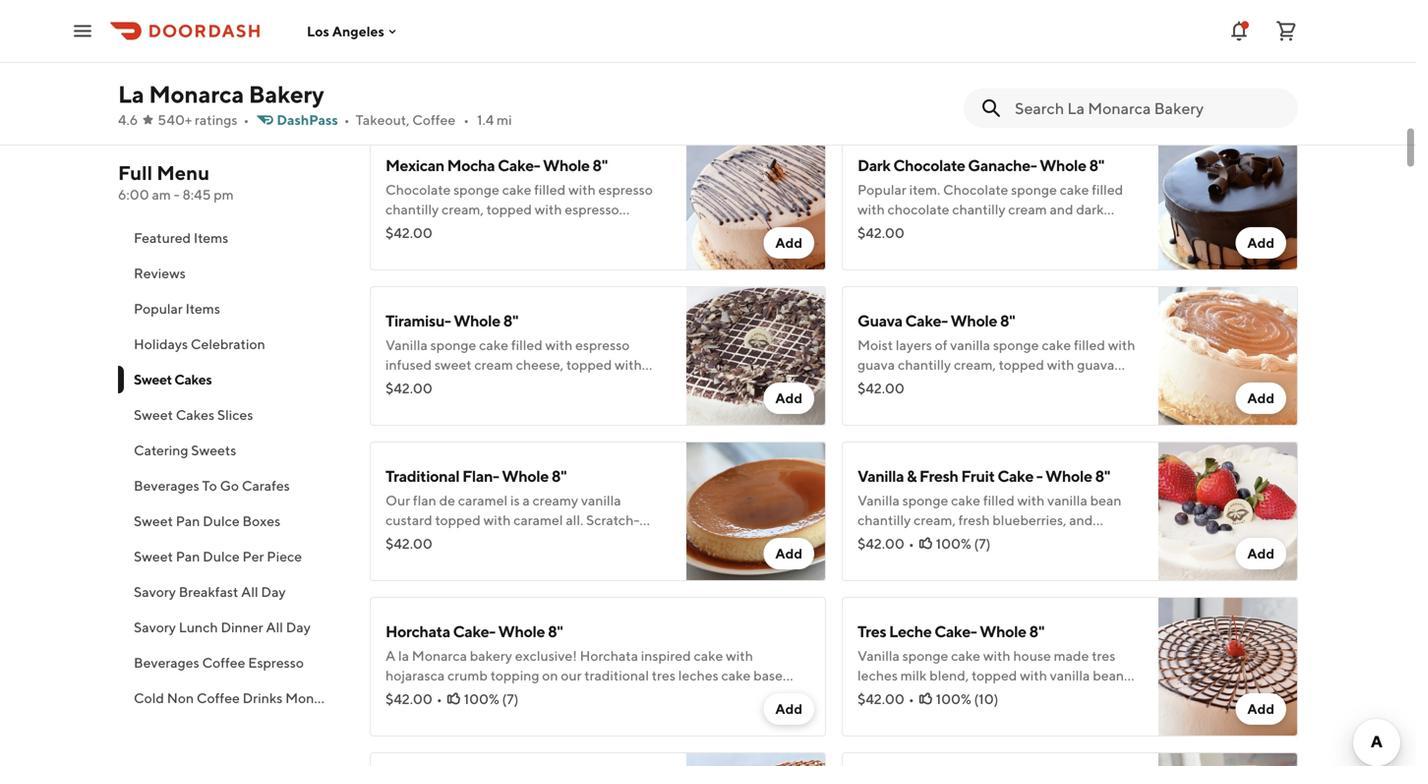 Task type: locate. For each thing, give the bounding box(es) containing it.
0 vertical spatial 100% (7)
[[936, 536, 991, 552]]

dinner
[[221, 619, 263, 635]]

1 vertical spatial traditional
[[585, 667, 649, 684]]

0 vertical spatial bean
[[428, 376, 460, 392]]

items up reviews "button"
[[194, 230, 228, 246]]

whole inside tres leche cake- whole 8" vanilla sponge cake with house made tres leches milk blend, topped with vanilla bean chantilly cream and dark chocolate ganache swirl.
[[980, 622, 1027, 641]]

2 sweet from the top
[[134, 407, 173, 423]]

2 vertical spatial our
[[465, 687, 485, 703]]

made down custard
[[386, 532, 421, 548]]

1 vertical spatial day
[[286, 619, 311, 635]]

drinks
[[243, 690, 283, 706], [197, 725, 237, 742]]

$42.00 down strawberry
[[386, 50, 433, 66]]

day inside button
[[286, 619, 311, 635]]

savory
[[134, 584, 176, 600], [134, 619, 176, 635]]

traditional up seasonings.
[[585, 667, 649, 684]]

2 cold from the top
[[134, 725, 164, 742]]

$42.00 down the tiramisu- at the left top of page
[[386, 380, 433, 396]]

cold left non
[[134, 690, 164, 706]]

chantilly down sweet
[[462, 376, 516, 392]]

1 horizontal spatial 100% (7)
[[936, 536, 991, 552]]

0 horizontal spatial cream
[[474, 357, 513, 373]]

0 items, open order cart image
[[1275, 19, 1298, 43]]

0 vertical spatial -
[[174, 186, 180, 203]]

0 vertical spatial cakes
[[174, 371, 212, 388]]

0 vertical spatial day
[[261, 584, 286, 600]]

1 horizontal spatial our
[[561, 667, 582, 684]]

1 vertical spatial tres
[[652, 667, 676, 684]]

1 vertical spatial vanilla
[[858, 467, 904, 485]]

2 dulce from the top
[[203, 548, 240, 565]]

0 vertical spatial savory
[[134, 584, 176, 600]]

1 filled from the left
[[511, 337, 543, 353]]

add button
[[1236, 72, 1287, 103], [764, 227, 814, 259], [1236, 227, 1287, 259], [764, 383, 814, 414], [1236, 383, 1287, 414], [764, 538, 814, 569], [1236, 538, 1287, 569], [764, 693, 814, 725], [1236, 693, 1287, 725]]

1 horizontal spatial drinks
[[243, 690, 283, 706]]

0 vertical spatial a
[[1054, 376, 1061, 392]]

drinks down espresso
[[243, 690, 283, 706]]

coffee inside button
[[202, 655, 245, 671]]

de
[[439, 492, 455, 509]]

vanilla inside traditional flan- whole 8" our flan de caramel is a creamy vanilla custard topped with caramel all. scratch- made in the house!
[[581, 492, 621, 509]]

1 vertical spatial cakes
[[176, 407, 214, 423]]

0 vertical spatial horchata
[[386, 622, 450, 641]]

savory breakfast all day button
[[118, 574, 346, 610]]

caramel
[[458, 492, 508, 509], [514, 512, 563, 528]]

0 horizontal spatial bean
[[428, 376, 460, 392]]

classic
[[488, 687, 529, 703]]

(7)
[[974, 536, 991, 552], [502, 691, 519, 707]]

leches left milk
[[858, 667, 898, 684]]

$42.00 up "tres"
[[858, 536, 905, 552]]

sweet down sweet pan dulce boxes
[[134, 548, 173, 565]]

mexican corn bread-pan de elote- whole 8" image
[[1159, 752, 1298, 766]]

whole
[[544, 20, 591, 39], [543, 156, 590, 175], [1040, 156, 1087, 175], [454, 311, 500, 330], [951, 311, 997, 330], [502, 467, 549, 485], [1046, 467, 1092, 485], [498, 622, 545, 641], [980, 622, 1027, 641]]

1 horizontal spatial crumb
[[902, 396, 942, 412]]

2 leches from the left
[[858, 667, 898, 684]]

horchata up la
[[386, 622, 450, 641]]

cake inside tiramisu- whole 8" vanilla sponge cake filled with espresso infused sweet cream cheese, topped with vanilla bean chantilly cream and fresh ground cocoa.
[[479, 337, 509, 353]]

1 vertical spatial cream,
[[914, 376, 956, 392]]

beverages inside beverages to go carafes button
[[134, 478, 199, 494]]

0 vertical spatial signature
[[343, 690, 404, 706]]

cakes inside button
[[176, 407, 214, 423]]

100% for horchata cake- whole 8"
[[464, 691, 499, 707]]

$42.00 • down "&"
[[858, 536, 914, 552]]

sponge up sweet
[[430, 337, 476, 353]]

topped inside tres leche cake- whole 8" vanilla sponge cake with house made tres leches milk blend, topped with vanilla bean chantilly cream and dark chocolate ganache swirl.
[[972, 667, 1017, 684]]

100% down blend,
[[936, 691, 972, 707]]

traditional flan- whole 8" image
[[687, 442, 826, 581]]

1 vertical spatial made
[[386, 532, 421, 548]]

drinks inside button
[[243, 690, 283, 706]]

vanilla inside tres leche cake- whole 8" vanilla sponge cake with house made tres leches milk blend, topped with vanilla bean chantilly cream and dark chocolate ganache swirl.
[[1050, 667, 1090, 684]]

exclusive!
[[515, 648, 577, 664]]

tres inside tres leche cake- whole 8" vanilla sponge cake with house made tres leches milk blend, topped with vanilla bean chantilly cream and dark chocolate ganache swirl.
[[1092, 648, 1116, 664]]

8" inside horchata cake- whole 8" a la monarca bakery exclusive! horchata inspired cake with hojarasca crumb topping on our traditional tres leches cake base infused with our classic horchata seasonings.
[[548, 622, 563, 641]]

0 vertical spatial of
[[951, 26, 964, 42]]

1 horizontal spatial of
[[951, 26, 964, 42]]

featured items button
[[118, 220, 346, 256]]

0 vertical spatial caramel
[[458, 492, 508, 509]]

100% for vanilla & fresh fruit cake - whole 8"
[[936, 536, 972, 552]]

1 horizontal spatial (7)
[[974, 536, 991, 552]]

caramel down creamy
[[514, 512, 563, 528]]

1 sweet from the top
[[134, 371, 172, 388]]

of inside an assortment of our traditional made from scratch cakes.
[[951, 26, 964, 42]]

1 vertical spatial drinks
[[197, 725, 237, 742]]

catering sweets button
[[118, 433, 346, 468]]

slices
[[217, 407, 253, 423]]

all inside "savory lunch dinner all day" button
[[266, 619, 283, 635]]

mi
[[497, 112, 512, 128]]

1 horizontal spatial filled
[[1074, 337, 1105, 353]]

items up holidays celebration
[[185, 300, 220, 317]]

beverages for beverages to go carafes
[[134, 478, 199, 494]]

0 vertical spatial (7)
[[974, 536, 991, 552]]

0 horizontal spatial traditional
[[585, 667, 649, 684]]

100% (7)
[[936, 536, 991, 552], [464, 691, 519, 707]]

beverages down catering
[[134, 478, 199, 494]]

filled
[[511, 337, 543, 353], [1074, 337, 1105, 353]]

0 horizontal spatial drinks
[[197, 725, 237, 742]]

infused down the hojarasca
[[386, 687, 432, 703]]

bakery
[[249, 80, 324, 108]]

sweet down holidays
[[134, 371, 172, 388]]

2 savory from the top
[[134, 619, 176, 635]]

open menu image
[[71, 19, 94, 43]]

cream right sweet
[[474, 357, 513, 373]]

cold non coffee drinks monarca signature
[[134, 690, 404, 706]]

vanilla up cocoa.
[[386, 376, 426, 392]]

items for popular items
[[185, 300, 220, 317]]

1 horizontal spatial cream
[[519, 376, 557, 392]]

savory inside savory breakfast all day 'button'
[[134, 584, 176, 600]]

8:45
[[182, 186, 211, 203]]

made right house
[[1054, 648, 1089, 664]]

signature
[[343, 690, 404, 706], [298, 725, 359, 742]]

guava
[[858, 357, 895, 373], [1077, 357, 1115, 373], [959, 376, 996, 392]]

tiramisu- whole 8" image
[[687, 286, 826, 426]]

4 sweet from the top
[[134, 548, 173, 565]]

cakes.
[[906, 46, 944, 62]]

1 beverages from the top
[[134, 478, 199, 494]]

0 horizontal spatial of
[[935, 337, 948, 353]]

leches
[[678, 667, 719, 684], [858, 667, 898, 684]]

1 vertical spatial pan
[[176, 548, 200, 565]]

- inside full menu 6:00 am - 8:45 pm
[[174, 186, 180, 203]]

and inside guava cake- whole 8" moist layers of vanilla sponge cake filled with guava chantilly cream, topped with guava chantilly cream, guava jam, and a butter cookie crumb base.
[[1027, 376, 1051, 392]]

2 horizontal spatial our
[[967, 26, 988, 42]]

layers
[[896, 337, 932, 353]]

made inside an assortment of our traditional made from scratch cakes.
[[1058, 26, 1093, 42]]

0 vertical spatial all
[[241, 584, 258, 600]]

chocolate
[[1012, 687, 1074, 703]]

whole up exclusive! at the bottom
[[498, 622, 545, 641]]

cake inside guava cake- whole 8" moist layers of vanilla sponge cake filled with guava chantilly cream, topped with guava chantilly cream, guava jam, and a butter cookie crumb base.
[[1042, 337, 1071, 353]]

items inside button
[[185, 300, 220, 317]]

am
[[152, 186, 171, 203]]

all right dinner
[[266, 619, 283, 635]]

infused up cocoa.
[[386, 357, 432, 373]]

savory for savory breakfast all day
[[134, 584, 176, 600]]

2 vertical spatial vanilla
[[858, 648, 900, 664]]

cake- up bakery
[[453, 622, 495, 641]]

ground
[[621, 376, 666, 392]]

dashpass
[[277, 112, 338, 128]]

topped
[[566, 357, 612, 373], [999, 357, 1044, 373], [435, 512, 481, 528], [972, 667, 1017, 684]]

with inside traditional flan- whole 8" our flan de caramel is a creamy vanilla custard topped with caramel all. scratch- made in the house!
[[484, 512, 511, 528]]

•
[[243, 112, 249, 128], [344, 112, 350, 128], [463, 112, 469, 128], [909, 536, 914, 552], [437, 691, 442, 707], [909, 691, 914, 707]]

monarca inside horchata cake- whole 8" a la monarca bakery exclusive! horchata inspired cake with hojarasca crumb topping on our traditional tres leches cake base infused with our classic horchata seasonings.
[[412, 648, 467, 664]]

100% down fresh on the bottom right
[[936, 536, 972, 552]]

1 vertical spatial infused
[[386, 687, 432, 703]]

0 horizontal spatial all
[[241, 584, 258, 600]]

1 horizontal spatial guava
[[959, 376, 996, 392]]

0 vertical spatial made
[[1058, 26, 1093, 42]]

crumb
[[902, 396, 942, 412], [448, 667, 488, 684]]

0 vertical spatial vanilla
[[386, 337, 428, 353]]

the
[[438, 532, 459, 548]]

1 vertical spatial dulce
[[203, 548, 240, 565]]

caramel down flan-
[[458, 492, 508, 509]]

cream
[[474, 357, 513, 373], [519, 376, 557, 392], [914, 687, 953, 703]]

leches down inspired
[[678, 667, 719, 684]]

sweet up catering
[[134, 407, 173, 423]]

sponge inside guava cake- whole 8" moist layers of vanilla sponge cake filled with guava chantilly cream, topped with guava chantilly cream, guava jam, and a butter cookie crumb base.
[[993, 337, 1039, 353]]

1 leches from the left
[[678, 667, 719, 684]]

vanilla inside tiramisu- whole 8" vanilla sponge cake filled with espresso infused sweet cream cheese, topped with vanilla bean chantilly cream and fresh ground cocoa.
[[386, 376, 426, 392]]

2 beverages from the top
[[134, 655, 199, 671]]

cold inside button
[[134, 690, 164, 706]]

savory left breakfast
[[134, 584, 176, 600]]

1 vertical spatial cream
[[519, 376, 557, 392]]

fresh
[[586, 376, 618, 392]]

$42.00 • down milk
[[858, 691, 914, 707]]

cake- inside tres leche cake- whole 8" vanilla sponge cake with house made tres leches milk blend, topped with vanilla bean chantilly cream and dark chocolate ganache swirl.
[[935, 622, 977, 641]]

pm
[[214, 186, 234, 203]]

2 horizontal spatial cream
[[914, 687, 953, 703]]

1 vertical spatial 100% (7)
[[464, 691, 519, 707]]

leches inside tres leche cake- whole 8" vanilla sponge cake with house made tres leches milk blend, topped with vanilla bean chantilly cream and dark chocolate ganache swirl.
[[858, 667, 898, 684]]

beverages inside beverages coffee espresso button
[[134, 655, 199, 671]]

tres
[[858, 622, 886, 641]]

and
[[560, 376, 584, 392], [1027, 376, 1051, 392], [955, 687, 979, 703]]

bean down sweet
[[428, 376, 460, 392]]

0 vertical spatial cream,
[[954, 357, 996, 373]]

vanilla inside tiramisu- whole 8" vanilla sponge cake filled with espresso infused sweet cream cheese, topped with vanilla bean chantilly cream and fresh ground cocoa.
[[386, 337, 428, 353]]

all
[[241, 584, 258, 600], [266, 619, 283, 635]]

1 vertical spatial caramel
[[514, 512, 563, 528]]

of
[[951, 26, 964, 42], [935, 337, 948, 353]]

2 horizontal spatial sponge
[[993, 337, 1039, 353]]

day up espresso
[[286, 619, 311, 635]]

540+ ratings •
[[158, 112, 249, 128]]

and inside tres leche cake- whole 8" vanilla sponge cake with house made tres leches milk blend, topped with vanilla bean chantilly cream and dark chocolate ganache swirl.
[[955, 687, 979, 703]]

lunch
[[179, 619, 218, 635]]

100%
[[936, 536, 972, 552], [464, 691, 499, 707], [936, 691, 972, 707]]

beverages for beverages coffee espresso
[[134, 655, 199, 671]]

1 dulce from the top
[[203, 513, 240, 529]]

coffee down savory lunch dinner all day
[[202, 655, 245, 671]]

add for tiramisu- whole 8"
[[775, 390, 803, 406]]

100% down topping
[[464, 691, 499, 707]]

1 vertical spatial signature
[[298, 725, 359, 742]]

topped up the at bottom
[[435, 512, 481, 528]]

vanilla
[[950, 337, 990, 353], [386, 376, 426, 392], [581, 492, 621, 509], [1050, 667, 1090, 684]]

1 vertical spatial items
[[185, 300, 220, 317]]

beverages
[[134, 478, 199, 494], [134, 655, 199, 671]]

0 horizontal spatial a
[[523, 492, 530, 509]]

whole right cake
[[1046, 467, 1092, 485]]

a right is
[[523, 492, 530, 509]]

0 horizontal spatial guava
[[858, 357, 895, 373]]

savory inside "savory lunch dinner all day" button
[[134, 619, 176, 635]]

0 horizontal spatial tres
[[652, 667, 676, 684]]

crumb down bakery
[[448, 667, 488, 684]]

monarca inside button
[[285, 690, 341, 706]]

add button for tiramisu- whole 8"
[[764, 383, 814, 414]]

1 horizontal spatial traditional
[[990, 26, 1055, 42]]

cream down cheese,
[[519, 376, 557, 392]]

1 vertical spatial cold
[[134, 725, 164, 742]]

100% (7) down topping
[[464, 691, 519, 707]]

• down "&"
[[909, 536, 914, 552]]

8"
[[594, 20, 609, 39], [593, 156, 608, 175], [1089, 156, 1105, 175], [503, 311, 518, 330], [1000, 311, 1015, 330], [551, 467, 567, 485], [1095, 467, 1110, 485], [548, 622, 563, 641], [1029, 622, 1045, 641]]

whole inside tiramisu- whole 8" vanilla sponge cake filled with espresso infused sweet cream cheese, topped with vanilla bean chantilly cream and fresh ground cocoa.
[[454, 311, 500, 330]]

whole up sweet
[[454, 311, 500, 330]]

2 horizontal spatial and
[[1027, 376, 1051, 392]]

0 vertical spatial dulce
[[203, 513, 240, 529]]

ganache-
[[968, 156, 1037, 175]]

0 horizontal spatial and
[[560, 376, 584, 392]]

tres down inspired
[[652, 667, 676, 684]]

go
[[220, 478, 239, 494]]

0 horizontal spatial caramel
[[458, 492, 508, 509]]

0 horizontal spatial (7)
[[502, 691, 519, 707]]

2 filled from the left
[[1074, 337, 1105, 353]]

vanilla inside guava cake- whole 8" moist layers of vanilla sponge cake filled with guava chantilly cream, topped with guava chantilly cream, guava jam, and a butter cookie crumb base.
[[950, 337, 990, 353]]

beverages up non
[[134, 655, 199, 671]]

savory lunch dinner all day button
[[118, 610, 346, 645]]

vanilla up scratch-
[[581, 492, 621, 509]]

0 horizontal spatial filled
[[511, 337, 543, 353]]

1 horizontal spatial all
[[266, 619, 283, 635]]

1 savory from the top
[[134, 584, 176, 600]]

guava cake- whole 8" moist layers of vanilla sponge cake filled with guava chantilly cream, topped with guava chantilly cream, guava jam, and a butter cookie crumb base.
[[858, 311, 1135, 412]]

traditional left from
[[990, 26, 1055, 42]]

dark chocolate ganache- whole 8"
[[858, 156, 1105, 175]]

- right cake
[[1036, 467, 1043, 485]]

dark chocolate ganache- whole 8" image
[[1159, 131, 1298, 270]]

1 vertical spatial a
[[523, 492, 530, 509]]

(7) for vanilla & fresh fruit cake - whole 8"
[[974, 536, 991, 552]]

day inside 'button'
[[261, 584, 286, 600]]

topped up jam, on the right of the page
[[999, 357, 1044, 373]]

vanilla down "tres"
[[858, 648, 900, 664]]

cocoa.
[[386, 396, 426, 412]]

0 horizontal spatial leches
[[678, 667, 719, 684]]

reviews button
[[118, 256, 346, 291]]

540+
[[158, 112, 192, 128]]

bean up ganache
[[1093, 667, 1124, 684]]

cakes up the sweet cakes slices
[[174, 371, 212, 388]]

2 vertical spatial cream
[[914, 687, 953, 703]]

of right layers
[[935, 337, 948, 353]]

day
[[261, 584, 286, 600], [286, 619, 311, 635]]

8" inside guava cake- whole 8" moist layers of vanilla sponge cake filled with guava chantilly cream, topped with guava chantilly cream, guava jam, and a butter cookie crumb base.
[[1000, 311, 1015, 330]]

sweet down beverages to go carafes
[[134, 513, 173, 529]]

$42.00 • for vanilla & fresh fruit cake - whole 8"
[[858, 536, 914, 552]]

whole right ganache-
[[1040, 156, 1087, 175]]

per
[[242, 548, 264, 565]]

base.
[[945, 396, 978, 412]]

made inside traditional flan- whole 8" our flan de caramel is a creamy vanilla custard topped with caramel all. scratch- made in the house!
[[386, 532, 421, 548]]

our
[[386, 492, 410, 509]]

0 horizontal spatial 100% (7)
[[464, 691, 519, 707]]

bean inside tres leche cake- whole 8" vanilla sponge cake with house made tres leches milk blend, topped with vanilla bean chantilly cream and dark chocolate ganache swirl.
[[1093, 667, 1124, 684]]

menu
[[157, 161, 210, 184]]

monarca up the hojarasca
[[412, 648, 467, 664]]

1 horizontal spatial a
[[1054, 376, 1061, 392]]

0 horizontal spatial -
[[174, 186, 180, 203]]

1 vertical spatial (7)
[[502, 691, 519, 707]]

1 vertical spatial bean
[[1093, 667, 1124, 684]]

savory left lunch
[[134, 619, 176, 635]]

chantilly inside tiramisu- whole 8" vanilla sponge cake filled with espresso infused sweet cream cheese, topped with vanilla bean chantilly cream and fresh ground cocoa.
[[462, 376, 516, 392]]

1 horizontal spatial bean
[[1093, 667, 1124, 684]]

tres leche cake- whole 8" image
[[1159, 597, 1298, 737]]

1 horizontal spatial and
[[955, 687, 979, 703]]

coffee down beverages coffee espresso
[[197, 690, 240, 706]]

a
[[1054, 376, 1061, 392], [523, 492, 530, 509]]

of inside guava cake- whole 8" moist layers of vanilla sponge cake filled with guava chantilly cream, topped with guava chantilly cream, guava jam, and a butter cookie crumb base.
[[935, 337, 948, 353]]

3 sweet from the top
[[134, 513, 173, 529]]

leches inside horchata cake- whole 8" a la monarca bakery exclusive! horchata inspired cake with hojarasca crumb topping on our traditional tres leches cake base infused with our classic horchata seasonings.
[[678, 667, 719, 684]]

0 horizontal spatial sponge
[[430, 337, 476, 353]]

$42.00 • for horchata cake- whole 8"
[[386, 691, 442, 707]]

signature up the classic
[[343, 690, 404, 706]]

0 vertical spatial tres
[[1092, 648, 1116, 664]]

whole up base.
[[951, 311, 997, 330]]

chantilly down layers
[[898, 357, 951, 373]]

guava
[[858, 311, 903, 330]]

1 vertical spatial savory
[[134, 619, 176, 635]]

1 infused from the top
[[386, 357, 432, 373]]

infused inside horchata cake- whole 8" a la monarca bakery exclusive! horchata inspired cake with hojarasca crumb topping on our traditional tres leches cake base infused with our classic horchata seasonings.
[[386, 687, 432, 703]]

$42.00 •
[[858, 536, 914, 552], [386, 691, 442, 707], [858, 691, 914, 707]]

and down blend,
[[955, 687, 979, 703]]

pan down beverages to go carafes
[[176, 513, 200, 529]]

1 cold from the top
[[134, 690, 164, 706]]

shortcake-
[[465, 20, 541, 39]]

8" inside tiramisu- whole 8" vanilla sponge cake filled with espresso infused sweet cream cheese, topped with vanilla bean chantilly cream and fresh ground cocoa.
[[503, 311, 518, 330]]

1 horizontal spatial tres
[[1092, 648, 1116, 664]]

and right jam, on the right of the page
[[1027, 376, 1051, 392]]

1 horizontal spatial -
[[1036, 467, 1043, 485]]

1 vertical spatial crumb
[[448, 667, 488, 684]]

pan
[[176, 513, 200, 529], [176, 548, 200, 565]]

2 horizontal spatial guava
[[1077, 357, 1115, 373]]

cake
[[479, 337, 509, 353], [1042, 337, 1071, 353], [694, 648, 723, 664], [951, 648, 981, 664], [721, 667, 751, 684]]

with
[[545, 337, 573, 353], [1108, 337, 1135, 353], [615, 357, 642, 373], [1047, 357, 1074, 373], [484, 512, 511, 528], [726, 648, 753, 664], [983, 648, 1011, 664], [1020, 667, 1047, 684], [435, 687, 462, 703]]

1 horizontal spatial leches
[[858, 667, 898, 684]]

cold
[[134, 690, 164, 706], [134, 725, 164, 742]]

all down 'per'
[[241, 584, 258, 600]]

savory breakfast all day
[[134, 584, 286, 600]]

100% (7) down fruit
[[936, 536, 991, 552]]

0 vertical spatial our
[[967, 26, 988, 42]]

add button for vanilla & fresh fruit cake - whole 8"
[[1236, 538, 1287, 569]]

coffee
[[412, 112, 456, 128], [202, 655, 245, 671], [197, 690, 240, 706], [408, 725, 451, 742]]

sponge up jam, on the right of the page
[[993, 337, 1039, 353]]

monarca
[[149, 80, 244, 108], [412, 648, 467, 664], [285, 690, 341, 706], [240, 725, 295, 742]]

catering
[[134, 442, 188, 458]]

traditional inside horchata cake- whole 8" a la monarca bakery exclusive! horchata inspired cake with hojarasca crumb topping on our traditional tres leches cake base infused with our classic horchata seasonings.
[[585, 667, 649, 684]]

0 vertical spatial crumb
[[902, 396, 942, 412]]

2 infused from the top
[[386, 687, 432, 703]]

0 vertical spatial items
[[194, 230, 228, 246]]

2 pan from the top
[[176, 548, 200, 565]]

0 vertical spatial traditional
[[990, 26, 1055, 42]]

add button for mexican mocha cake- whole 8"
[[764, 227, 814, 259]]

tres up ganache
[[1092, 648, 1116, 664]]

0 vertical spatial drinks
[[243, 690, 283, 706]]

0 vertical spatial beverages
[[134, 478, 199, 494]]

1 vertical spatial of
[[935, 337, 948, 353]]

breakfast
[[179, 584, 238, 600]]

8" inside tres leche cake- whole 8" vanilla sponge cake with house made tres leches milk blend, topped with vanilla bean chantilly cream and dark chocolate ganache swirl.
[[1029, 622, 1045, 641]]

our right 'on'
[[561, 667, 582, 684]]

whole inside traditional flan- whole 8" our flan de caramel is a creamy vanilla custard topped with caramel all. scratch- made in the house!
[[502, 467, 549, 485]]

filled up cheese,
[[511, 337, 543, 353]]

items inside button
[[194, 230, 228, 246]]

guava up butter
[[1077, 357, 1115, 373]]

(7) down vanilla & fresh fruit cake - whole 8"
[[974, 536, 991, 552]]

vanilla right layers
[[950, 337, 990, 353]]

coffee right the classic
[[408, 725, 451, 742]]

0 vertical spatial pan
[[176, 513, 200, 529]]

(7) down topping
[[502, 691, 519, 707]]

beverages to go carafes
[[134, 478, 290, 494]]

a left butter
[[1054, 376, 1061, 392]]

1 vertical spatial all
[[266, 619, 283, 635]]

sponge
[[430, 337, 476, 353], [993, 337, 1039, 353], [903, 648, 948, 664]]

moist
[[858, 337, 893, 353]]

guava down moist
[[858, 357, 895, 373]]

topped up fresh
[[566, 357, 612, 373]]

cake- up layers
[[905, 311, 948, 330]]

0 vertical spatial infused
[[386, 357, 432, 373]]

fresh
[[920, 467, 959, 485]]

dulce left 'per'
[[203, 548, 240, 565]]

our right assortment
[[967, 26, 988, 42]]

infused
[[386, 357, 432, 373], [386, 687, 432, 703]]

0 vertical spatial cold
[[134, 690, 164, 706]]

cold left iced
[[134, 725, 164, 742]]

assortment
[[878, 26, 948, 42]]

chantilly inside tres leche cake- whole 8" vanilla sponge cake with house made tres leches milk blend, topped with vanilla bean chantilly cream and dark chocolate ganache swirl.
[[858, 687, 911, 703]]

cake- up blend,
[[935, 622, 977, 641]]

horchata up seasonings.
[[580, 648, 638, 664]]

0 horizontal spatial crumb
[[448, 667, 488, 684]]

our inside an assortment of our traditional made from scratch cakes.
[[967, 26, 988, 42]]

1 pan from the top
[[176, 513, 200, 529]]

1 horizontal spatial sponge
[[903, 648, 948, 664]]

add for guava cake- whole 8"
[[1248, 390, 1275, 406]]



Task type: vqa. For each thing, say whether or not it's contained in the screenshot.
Drinks to the right
yes



Task type: describe. For each thing, give the bounding box(es) containing it.
is
[[510, 492, 520, 509]]

all.
[[566, 512, 583, 528]]

1.4
[[477, 112, 494, 128]]

all inside savory breakfast all day 'button'
[[241, 584, 258, 600]]

swirl.
[[858, 707, 889, 723]]

cake- down mi
[[498, 156, 540, 175]]

add for vanilla & fresh fruit cake - whole 8"
[[1248, 545, 1275, 562]]

seasonings.
[[590, 687, 662, 703]]

hojarasca
[[386, 667, 445, 684]]

dulce for per
[[203, 548, 240, 565]]

la monarca bakery
[[118, 80, 324, 108]]

and inside tiramisu- whole 8" vanilla sponge cake filled with espresso infused sweet cream cheese, topped with vanilla bean chantilly cream and fresh ground cocoa.
[[560, 376, 584, 392]]

• left 1.4
[[463, 112, 469, 128]]

vanilla inside tres leche cake- whole 8" vanilla sponge cake with house made tres leches milk blend, topped with vanilla bean chantilly cream and dark chocolate ganache swirl.
[[858, 648, 900, 664]]

espresso
[[248, 655, 304, 671]]

sweet for sweet pan dulce boxes
[[134, 513, 173, 529]]

pan for sweet pan dulce per piece
[[176, 548, 200, 565]]

ganache
[[1077, 687, 1130, 703]]

add for dark chocolate ganache- whole 8"
[[1248, 235, 1275, 251]]

mexican
[[386, 156, 444, 175]]

holidays celebration button
[[118, 327, 346, 362]]

la
[[398, 648, 409, 664]]

horchata cake- whole 8" a la monarca bakery exclusive! horchata inspired cake with hojarasca crumb topping on our traditional tres leches cake base infused with our classic horchata seasonings.
[[386, 622, 783, 703]]

iced
[[167, 725, 194, 742]]

1 vertical spatial horchata
[[580, 648, 638, 664]]

sweet for sweet cakes
[[134, 371, 172, 388]]

$42.00 down the mexican
[[386, 225, 433, 241]]

$42.00 down moist
[[858, 380, 905, 396]]

traditional
[[386, 467, 460, 485]]

monarca up 540+ ratings •
[[149, 80, 244, 108]]

popular items
[[134, 300, 220, 317]]

holidays celebration
[[134, 336, 265, 352]]

sweet for sweet cakes slices
[[134, 407, 173, 423]]

cake variety sampler- whole 8" image
[[1159, 0, 1298, 115]]

add button for tres leche cake- whole 8"
[[1236, 693, 1287, 725]]

inspired
[[641, 648, 691, 664]]

&
[[907, 467, 917, 485]]

dulce for boxes
[[203, 513, 240, 529]]

strawberry shortcake- whole 8" image
[[687, 0, 826, 115]]

espresso
[[575, 337, 630, 353]]

Item Search search field
[[1015, 97, 1283, 119]]

crumb inside horchata cake- whole 8" a la monarca bakery exclusive! horchata inspired cake with hojarasca crumb topping on our traditional tres leches cake base infused with our classic horchata seasonings.
[[448, 667, 488, 684]]

100% (10)
[[936, 691, 999, 707]]

dulce de leche cake- whole 8" image
[[687, 752, 826, 766]]

a
[[386, 648, 396, 664]]

topped inside tiramisu- whole 8" vanilla sponge cake filled with espresso infused sweet cream cheese, topped with vanilla bean chantilly cream and fresh ground cocoa.
[[566, 357, 612, 373]]

boxes
[[242, 513, 280, 529]]

celebration
[[191, 336, 265, 352]]

coffee inside button
[[197, 690, 240, 706]]

cakes for sweet cakes slices
[[176, 407, 214, 423]]

cold iced drinks monarca signature classic coffee
[[134, 725, 451, 742]]

whole right mocha
[[543, 156, 590, 175]]

sweets
[[191, 442, 236, 458]]

0 horizontal spatial horchata
[[386, 622, 450, 641]]

4.6
[[118, 112, 138, 128]]

100% (7) for horchata cake- whole 8"
[[464, 691, 519, 707]]

catering sweets
[[134, 442, 236, 458]]

an
[[858, 26, 876, 42]]

cold for cold iced drinks monarca signature classic coffee
[[134, 725, 164, 742]]

butter
[[1064, 376, 1103, 392]]

cake
[[998, 467, 1034, 485]]

sweet cakes
[[134, 371, 212, 388]]

flan-
[[462, 467, 499, 485]]

mexican mocha cake- whole 8" image
[[687, 131, 826, 270]]

vanilla & fresh fruit cake - whole 8" image
[[1159, 442, 1298, 581]]

los angeles button
[[307, 23, 400, 39]]

coffee up the mexican
[[412, 112, 456, 128]]

add for tres leche cake- whole 8"
[[1248, 701, 1275, 717]]

in
[[423, 532, 435, 548]]

$42.00 down the hojarasca
[[386, 691, 433, 707]]

milk
[[901, 667, 927, 684]]

$42.00 down milk
[[858, 691, 905, 707]]

1 vertical spatial our
[[561, 667, 582, 684]]

whole right shortcake-
[[544, 20, 591, 39]]

$42.00 down custard
[[386, 536, 433, 552]]

strawberry
[[386, 20, 462, 39]]

reviews
[[134, 265, 186, 281]]

bakery
[[470, 648, 512, 664]]

• down the hojarasca
[[437, 691, 442, 707]]

add button for dark chocolate ganache- whole 8"
[[1236, 227, 1287, 259]]

• left takeout,
[[344, 112, 350, 128]]

cookie
[[858, 396, 899, 412]]

guava cake- whole 8" image
[[1159, 286, 1298, 426]]

la
[[118, 80, 144, 108]]

made inside tres leche cake- whole 8" vanilla sponge cake with house made tres leches milk blend, topped with vanilla bean chantilly cream and dark chocolate ganache swirl.
[[1054, 648, 1089, 664]]

sweet pan dulce boxes
[[134, 513, 280, 529]]

sweet cakes slices button
[[118, 397, 346, 433]]

sponge inside tiramisu- whole 8" vanilla sponge cake filled with espresso infused sweet cream cheese, topped with vanilla bean chantilly cream and fresh ground cocoa.
[[430, 337, 476, 353]]

popular items button
[[118, 291, 346, 327]]

$42.00 down the dark
[[858, 225, 905, 241]]

filled inside guava cake- whole 8" moist layers of vanilla sponge cake filled with guava chantilly cream, topped with guava chantilly cream, guava jam, and a butter cookie crumb base.
[[1074, 337, 1105, 353]]

sweet cakes slices
[[134, 407, 253, 423]]

tiramisu-
[[386, 311, 451, 330]]

infused inside tiramisu- whole 8" vanilla sponge cake filled with espresso infused sweet cream cheese, topped with vanilla bean chantilly cream and fresh ground cocoa.
[[386, 357, 432, 373]]

100% (7) for vanilla & fresh fruit cake - whole 8"
[[936, 536, 991, 552]]

chocolate
[[893, 156, 965, 175]]

a inside traditional flan- whole 8" our flan de caramel is a creamy vanilla custard topped with caramel all. scratch- made in the house!
[[523, 492, 530, 509]]

savory for savory lunch dinner all day
[[134, 619, 176, 635]]

sweet for sweet pan dulce per piece
[[134, 548, 173, 565]]

strawberry shortcake- whole 8"
[[386, 20, 609, 39]]

whole inside guava cake- whole 8" moist layers of vanilla sponge cake filled with guava chantilly cream, topped with guava chantilly cream, guava jam, and a butter cookie crumb base.
[[951, 311, 997, 330]]

sweet
[[435, 357, 472, 373]]

dark
[[982, 687, 1009, 703]]

cold non coffee drinks monarca signature button
[[118, 681, 404, 716]]

crumb inside guava cake- whole 8" moist layers of vanilla sponge cake filled with guava chantilly cream, topped with guava chantilly cream, guava jam, and a butter cookie crumb base.
[[902, 396, 942, 412]]

house!
[[461, 532, 504, 548]]

8" inside traditional flan- whole 8" our flan de caramel is a creamy vanilla custard topped with caramel all. scratch- made in the house!
[[551, 467, 567, 485]]

add button for traditional flan- whole 8"
[[764, 538, 814, 569]]

takeout, coffee • 1.4 mi
[[356, 112, 512, 128]]

add for traditional flan- whole 8"
[[775, 545, 803, 562]]

scratch-
[[586, 512, 640, 528]]

cold for cold non coffee drinks monarca signature
[[134, 690, 164, 706]]

cake- inside horchata cake- whole 8" a la monarca bakery exclusive! horchata inspired cake with hojarasca crumb topping on our traditional tres leches cake base infused with our classic horchata seasonings.
[[453, 622, 495, 641]]

flan
[[413, 492, 437, 509]]

• right ratings
[[243, 112, 249, 128]]

cake- inside guava cake- whole 8" moist layers of vanilla sponge cake filled with guava chantilly cream, topped with guava chantilly cream, guava jam, and a butter cookie crumb base.
[[905, 311, 948, 330]]

signature inside button
[[343, 690, 404, 706]]

house
[[1013, 648, 1051, 664]]

tres inside horchata cake- whole 8" a la monarca bakery exclusive! horchata inspired cake with hojarasca crumb topping on our traditional tres leches cake base infused with our classic horchata seasonings.
[[652, 667, 676, 684]]

pan for sweet pan dulce boxes
[[176, 513, 200, 529]]

0 vertical spatial cream
[[474, 357, 513, 373]]

tres leche cake- whole 8" vanilla sponge cake with house made tres leches milk blend, topped with vanilla bean chantilly cream and dark chocolate ganache swirl.
[[858, 622, 1130, 723]]

topped inside traditional flan- whole 8" our flan de caramel is a creamy vanilla custard topped with caramel all. scratch- made in the house!
[[435, 512, 481, 528]]

angeles
[[332, 23, 384, 39]]

mocha
[[447, 156, 495, 175]]

popular
[[134, 300, 183, 317]]

tiramisu- whole 8" vanilla sponge cake filled with espresso infused sweet cream cheese, topped with vanilla bean chantilly cream and fresh ground cocoa.
[[386, 311, 666, 412]]

from
[[1096, 26, 1125, 42]]

base
[[754, 667, 783, 684]]

cream inside tres leche cake- whole 8" vanilla sponge cake with house made tres leches milk blend, topped with vanilla bean chantilly cream and dark chocolate ganache swirl.
[[914, 687, 953, 703]]

items for featured items
[[194, 230, 228, 246]]

jam,
[[999, 376, 1025, 392]]

cake inside tres leche cake- whole 8" vanilla sponge cake with house made tres leches milk blend, topped with vanilla bean chantilly cream and dark chocolate ganache swirl.
[[951, 648, 981, 664]]

0 horizontal spatial our
[[465, 687, 485, 703]]

monarca down cold non coffee drinks monarca signature
[[240, 725, 295, 742]]

topped inside guava cake- whole 8" moist layers of vanilla sponge cake filled with guava chantilly cream, topped with guava chantilly cream, guava jam, and a butter cookie crumb base.
[[999, 357, 1044, 373]]

traditional inside an assortment of our traditional made from scratch cakes.
[[990, 26, 1055, 42]]

1 vertical spatial -
[[1036, 467, 1043, 485]]

sweet pan dulce boxes button
[[118, 504, 346, 539]]

filled inside tiramisu- whole 8" vanilla sponge cake filled with espresso infused sweet cream cheese, topped with vanilla bean chantilly cream and fresh ground cocoa.
[[511, 337, 543, 353]]

on
[[542, 667, 558, 684]]

beverages coffee espresso
[[134, 655, 304, 671]]

chantilly up cookie
[[858, 376, 911, 392]]

dashpass •
[[277, 112, 350, 128]]

full
[[118, 161, 153, 184]]

100% for tres leche cake- whole 8"
[[936, 691, 972, 707]]

notification bell image
[[1227, 19, 1251, 43]]

add for mexican mocha cake- whole 8"
[[775, 235, 803, 251]]

1 horizontal spatial caramel
[[514, 512, 563, 528]]

a inside guava cake- whole 8" moist layers of vanilla sponge cake filled with guava chantilly cream, topped with guava chantilly cream, guava jam, and a butter cookie crumb base.
[[1054, 376, 1061, 392]]

(7) for horchata cake- whole 8"
[[502, 691, 519, 707]]

topping
[[491, 667, 539, 684]]

add button for guava cake- whole 8"
[[1236, 383, 1287, 414]]

classic
[[361, 725, 405, 742]]

carafes
[[242, 478, 290, 494]]

cakes for sweet cakes
[[174, 371, 212, 388]]

fruit
[[961, 467, 995, 485]]

an assortment of our traditional made from scratch cakes.
[[858, 26, 1125, 62]]

creamy
[[533, 492, 578, 509]]

whole inside horchata cake- whole 8" a la monarca bakery exclusive! horchata inspired cake with hojarasca crumb topping on our traditional tres leches cake base infused with our classic horchata seasonings.
[[498, 622, 545, 641]]

$42.00 • for tres leche cake- whole 8"
[[858, 691, 914, 707]]

to
[[202, 478, 217, 494]]

sponge inside tres leche cake- whole 8" vanilla sponge cake with house made tres leches milk blend, topped with vanilla bean chantilly cream and dark chocolate ganache swirl.
[[903, 648, 948, 664]]

bean inside tiramisu- whole 8" vanilla sponge cake filled with espresso infused sweet cream cheese, topped with vanilla bean chantilly cream and fresh ground cocoa.
[[428, 376, 460, 392]]

dark
[[858, 156, 891, 175]]

• down milk
[[909, 691, 914, 707]]



